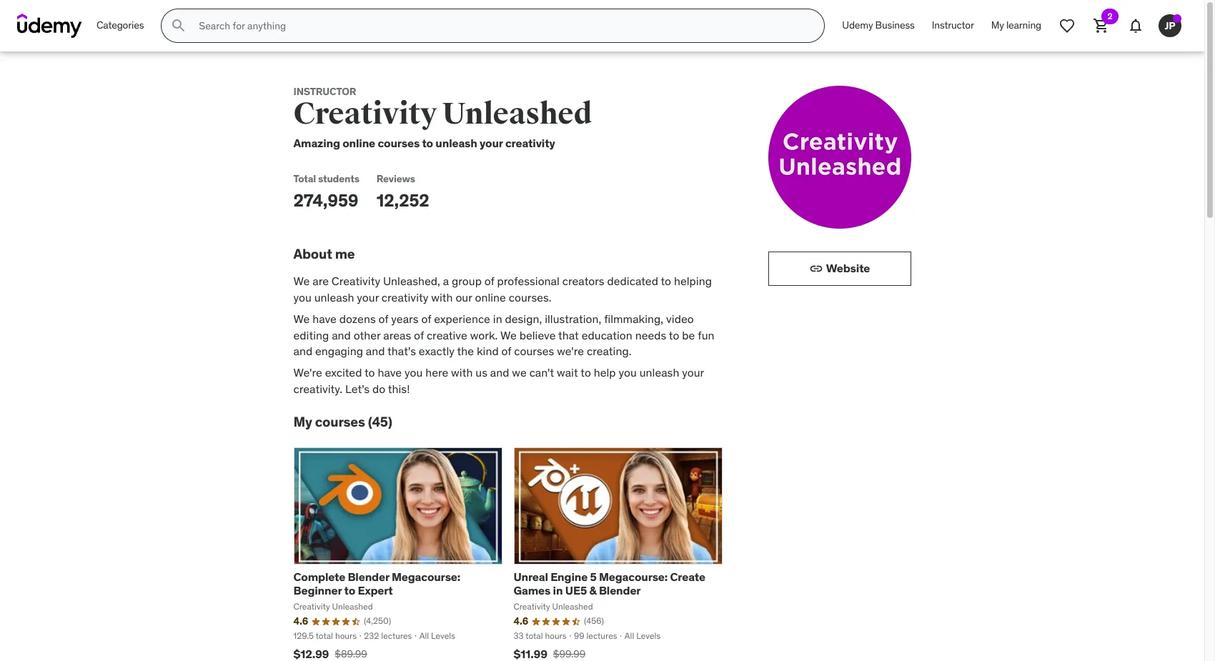Task type: describe. For each thing, give the bounding box(es) containing it.
complete
[[294, 570, 346, 584]]

(4,250)
[[364, 616, 391, 627]]

games
[[514, 584, 551, 598]]

categories button
[[88, 9, 153, 43]]

small image
[[809, 262, 824, 276]]

instructor for instructor creativity unleashed amazing online courses to unleash your creativity
[[294, 85, 356, 98]]

my learning
[[992, 19, 1042, 32]]

in inside we have dozens of years of experience in design, illustration, filmmaking, video editing and other areas of creative work. we believe that education needs to be fun and engaging and that's exactly the kind of courses we're creating.
[[493, 312, 503, 326]]

$11.99
[[514, 647, 548, 662]]

456 reviews element
[[584, 616, 604, 628]]

33 total hours
[[514, 631, 567, 642]]

about me
[[294, 245, 355, 262]]

and down editing
[[294, 344, 313, 358]]

exactly
[[419, 344, 455, 358]]

2 horizontal spatial you
[[619, 366, 637, 380]]

fun
[[698, 328, 715, 342]]

believe
[[520, 328, 556, 342]]

my learning link
[[983, 9, 1051, 43]]

(456)
[[584, 616, 604, 627]]

creators
[[563, 274, 605, 289]]

students
[[318, 172, 360, 185]]

learning
[[1007, 19, 1042, 32]]

creative
[[427, 328, 468, 342]]

creativity unleashed image
[[769, 86, 912, 229]]

in inside the unreal engine 5 megacourse: create games in ue5 & blender creativity unleashed
[[553, 584, 563, 598]]

dozens
[[340, 312, 376, 326]]

Search for anything text field
[[196, 14, 808, 38]]

website
[[827, 261, 871, 276]]

99 lectures
[[574, 631, 618, 642]]

complete blender megacourse: beginner to expert creativity unleashed
[[294, 570, 461, 612]]

your inside instructor creativity unleashed amazing online courses to unleash your creativity
[[480, 136, 503, 150]]

274,959
[[294, 189, 359, 212]]

total for $12.99
[[316, 631, 333, 642]]

jp
[[1165, 19, 1176, 32]]

we are creativity unleashed, a group of professional creators dedicated to helping you unleash your creativity with our online courses.
[[294, 274, 712, 305]]

help
[[594, 366, 616, 380]]

total
[[294, 172, 316, 185]]

&
[[590, 584, 597, 598]]

creativity inside the unreal engine 5 megacourse: create games in ue5 & blender creativity unleashed
[[514, 601, 551, 612]]

that's
[[388, 344, 416, 358]]

my for my learning
[[992, 19, 1005, 32]]

instructor for instructor
[[933, 19, 975, 32]]

create
[[671, 570, 706, 584]]

do
[[373, 382, 386, 396]]

total for $11.99
[[526, 631, 543, 642]]

and down other
[[366, 344, 385, 358]]

129.5 total hours
[[294, 631, 357, 642]]

all levels for unreal engine 5 megacourse: create games in ue5 & blender
[[625, 631, 661, 642]]

let's
[[346, 382, 370, 396]]

notifications image
[[1128, 17, 1145, 34]]

excited
[[325, 366, 362, 380]]

creativity inside complete blender megacourse: beginner to expert creativity unleashed
[[294, 601, 330, 612]]

the
[[457, 344, 474, 358]]

reviews 12,252
[[377, 172, 430, 212]]

$11.99 $99.99
[[514, 647, 586, 662]]

we're excited to have you here with us and we can't wait to help you unleash your creativity. let's do this!
[[294, 366, 705, 396]]

business
[[876, 19, 915, 32]]

4.6 for unreal engine 5 megacourse: create games in ue5 & blender
[[514, 615, 529, 628]]

creativity inside we are creativity unleashed, a group of professional creators dedicated to helping you unleash your creativity with our online courses.
[[332, 274, 381, 289]]

2
[[1108, 11, 1113, 21]]

of inside we are creativity unleashed, a group of professional creators dedicated to helping you unleash your creativity with our online courses.
[[485, 274, 495, 289]]

lectures for ue5
[[587, 631, 618, 642]]

amazing
[[294, 136, 340, 150]]

here
[[426, 366, 449, 380]]

courses inside instructor creativity unleashed amazing online courses to unleash your creativity
[[378, 136, 420, 150]]

lectures for unleashed
[[381, 631, 412, 642]]

to inside we are creativity unleashed, a group of professional creators dedicated to helping you unleash your creativity with our online courses.
[[661, 274, 672, 289]]

232 lectures
[[364, 631, 412, 642]]

areas
[[384, 328, 411, 342]]

megacourse: inside the unreal engine 5 megacourse: create games in ue5 & blender creativity unleashed
[[599, 570, 668, 584]]

my for my courses (45)
[[294, 413, 312, 431]]

all for unleashed
[[420, 631, 429, 642]]

udemy business
[[843, 19, 915, 32]]

unleash inside we are creativity unleashed, a group of professional creators dedicated to helping you unleash your creativity with our online courses.
[[315, 290, 354, 305]]

we're
[[294, 366, 322, 380]]

needs
[[636, 328, 667, 342]]

dedicated
[[608, 274, 659, 289]]

12,252
[[377, 189, 430, 212]]

$89.99
[[335, 648, 368, 661]]

us
[[476, 366, 488, 380]]

unreal engine 5 megacourse: create games in ue5 & blender creativity unleashed
[[514, 570, 706, 612]]

and inside 'we're excited to have you here with us and we can't wait to help you unleash your creativity. let's do this!'
[[491, 366, 510, 380]]

years
[[391, 312, 419, 326]]

we for we have dozens of years of experience in design, illustration, filmmaking, video editing and other areas of creative work. we believe that education needs to be fun and engaging and that's exactly the kind of courses we're creating.
[[294, 312, 310, 326]]

filmmaking,
[[604, 312, 664, 326]]

unleash inside 'we're excited to have you here with us and we can't wait to help you unleash your creativity. let's do this!'
[[640, 366, 680, 380]]

4.6 for complete blender megacourse: beginner to expert
[[294, 615, 308, 628]]

ue5
[[566, 584, 587, 598]]

blender inside complete blender megacourse: beginner to expert creativity unleashed
[[348, 570, 390, 584]]

experience
[[434, 312, 491, 326]]

design,
[[505, 312, 542, 326]]

5
[[590, 570, 597, 584]]

can't
[[530, 366, 554, 380]]

all levels for complete blender megacourse: beginner to expert
[[420, 631, 456, 642]]

unleashed inside the unreal engine 5 megacourse: create games in ue5 & blender creativity unleashed
[[553, 601, 593, 612]]

to inside we have dozens of years of experience in design, illustration, filmmaking, video editing and other areas of creative work. we believe that education needs to be fun and engaging and that's exactly the kind of courses we're creating.
[[669, 328, 680, 342]]

(45)
[[368, 413, 393, 431]]



Task type: vqa. For each thing, say whether or not it's contained in the screenshot.
(3)
no



Task type: locate. For each thing, give the bounding box(es) containing it.
have inside we have dozens of years of experience in design, illustration, filmmaking, video editing and other areas of creative work. we believe that education needs to be fun and engaging and that's exactly the kind of courses we're creating.
[[313, 312, 337, 326]]

of right the kind
[[502, 344, 512, 358]]

be
[[683, 328, 695, 342]]

my inside my learning link
[[992, 19, 1005, 32]]

1 vertical spatial my
[[294, 413, 312, 431]]

2 horizontal spatial unleash
[[640, 366, 680, 380]]

0 horizontal spatial levels
[[431, 631, 456, 642]]

creativity down beginner
[[294, 601, 330, 612]]

website link
[[769, 252, 912, 286]]

have
[[313, 312, 337, 326], [378, 366, 402, 380]]

0 vertical spatial online
[[343, 136, 376, 150]]

2 horizontal spatial your
[[683, 366, 705, 380]]

of
[[485, 274, 495, 289], [379, 312, 389, 326], [422, 312, 432, 326], [414, 328, 424, 342], [502, 344, 512, 358]]

to left the expert
[[344, 584, 356, 598]]

with inside 'we're excited to have you here with us and we can't wait to help you unleash your creativity. let's do this!'
[[451, 366, 473, 380]]

udemy
[[843, 19, 874, 32]]

1 horizontal spatial all
[[625, 631, 635, 642]]

1 horizontal spatial have
[[378, 366, 402, 380]]

unreal engine 5 megacourse: create games in ue5 & blender link
[[514, 570, 706, 598]]

1 vertical spatial have
[[378, 366, 402, 380]]

0 vertical spatial courses
[[378, 136, 420, 150]]

0 vertical spatial in
[[493, 312, 503, 326]]

creativity inside instructor creativity unleashed amazing online courses to unleash your creativity
[[506, 136, 556, 150]]

0 horizontal spatial blender
[[348, 570, 390, 584]]

1 horizontal spatial creativity
[[506, 136, 556, 150]]

99
[[574, 631, 585, 642]]

0 horizontal spatial you
[[294, 290, 312, 305]]

2 megacourse: from the left
[[599, 570, 668, 584]]

1 horizontal spatial you
[[405, 366, 423, 380]]

instructor right business
[[933, 19, 975, 32]]

$12.99 $89.99
[[294, 647, 368, 662]]

levels for complete blender megacourse: beginner to expert
[[431, 631, 456, 642]]

me
[[335, 245, 355, 262]]

1 vertical spatial we
[[294, 312, 310, 326]]

unleash inside instructor creativity unleashed amazing online courses to unleash your creativity
[[436, 136, 478, 150]]

2 vertical spatial courses
[[315, 413, 365, 431]]

and
[[332, 328, 351, 342], [294, 344, 313, 358], [366, 344, 385, 358], [491, 366, 510, 380]]

of down years at the top of the page
[[414, 328, 424, 342]]

1 horizontal spatial hours
[[545, 631, 567, 642]]

creativity
[[506, 136, 556, 150], [382, 290, 429, 305]]

0 horizontal spatial 4.6
[[294, 615, 308, 628]]

illustration,
[[545, 312, 602, 326]]

creating.
[[587, 344, 632, 358]]

instructor creativity unleashed amazing online courses to unleash your creativity
[[294, 85, 593, 150]]

0 horizontal spatial have
[[313, 312, 337, 326]]

to
[[422, 136, 433, 150], [661, 274, 672, 289], [669, 328, 680, 342], [365, 366, 375, 380], [581, 366, 591, 380], [344, 584, 356, 598]]

wishlist image
[[1059, 17, 1076, 34]]

online right 'our'
[[475, 290, 506, 305]]

unleashed,
[[383, 274, 440, 289]]

udemy image
[[17, 14, 82, 38]]

unreal
[[514, 570, 548, 584]]

0 horizontal spatial unleash
[[315, 290, 354, 305]]

1 4.6 from the left
[[294, 615, 308, 628]]

0 vertical spatial unleash
[[436, 136, 478, 150]]

0 vertical spatial my
[[992, 19, 1005, 32]]

about
[[294, 245, 332, 262]]

you right the help at the bottom of the page
[[619, 366, 637, 380]]

of up areas
[[379, 312, 389, 326]]

0 horizontal spatial all
[[420, 631, 429, 642]]

1 horizontal spatial my
[[992, 19, 1005, 32]]

2 all levels from the left
[[625, 631, 661, 642]]

online inside instructor creativity unleashed amazing online courses to unleash your creativity
[[343, 136, 376, 150]]

engaging
[[315, 344, 363, 358]]

we left are
[[294, 274, 310, 289]]

have up 'this!'
[[378, 366, 402, 380]]

1 horizontal spatial total
[[526, 631, 543, 642]]

2 lectures from the left
[[587, 631, 618, 642]]

with
[[431, 290, 453, 305], [451, 366, 473, 380]]

2 4.6 from the left
[[514, 615, 529, 628]]

kind
[[477, 344, 499, 358]]

all right 99 lectures
[[625, 631, 635, 642]]

0 horizontal spatial instructor
[[294, 85, 356, 98]]

4250 reviews element
[[364, 616, 391, 628]]

unleashed inside instructor creativity unleashed amazing online courses to unleash your creativity
[[443, 96, 593, 132]]

0 horizontal spatial online
[[343, 136, 376, 150]]

1 vertical spatial with
[[451, 366, 473, 380]]

0 horizontal spatial all levels
[[420, 631, 456, 642]]

you inside we are creativity unleashed, a group of professional creators dedicated to helping you unleash your creativity with our online courses.
[[294, 290, 312, 305]]

0 vertical spatial have
[[313, 312, 337, 326]]

with down a
[[431, 290, 453, 305]]

1 horizontal spatial unleash
[[436, 136, 478, 150]]

have inside 'we're excited to have you here with us and we can't wait to help you unleash your creativity. let's do this!'
[[378, 366, 402, 380]]

online up students
[[343, 136, 376, 150]]

unleashed inside complete blender megacourse: beginner to expert creativity unleashed
[[332, 601, 373, 612]]

shopping cart with 2 items image
[[1094, 17, 1111, 34]]

my left learning
[[992, 19, 1005, 32]]

your inside 'we're excited to have you here with us and we can't wait to help you unleash your creativity. let's do this!'
[[683, 366, 705, 380]]

1 vertical spatial courses
[[514, 344, 555, 358]]

my
[[992, 19, 1005, 32], [294, 413, 312, 431]]

helping
[[674, 274, 712, 289]]

and up engaging
[[332, 328, 351, 342]]

0 horizontal spatial your
[[357, 290, 379, 305]]

your inside we are creativity unleashed, a group of professional creators dedicated to helping you unleash your creativity with our online courses.
[[357, 290, 379, 305]]

megacourse: inside complete blender megacourse: beginner to expert creativity unleashed
[[392, 570, 461, 584]]

1 vertical spatial instructor
[[294, 85, 356, 98]]

video
[[667, 312, 694, 326]]

professional
[[497, 274, 560, 289]]

courses down "believe"
[[514, 344, 555, 358]]

2 total from the left
[[526, 631, 543, 642]]

instructor link
[[924, 9, 983, 43]]

0 horizontal spatial total
[[316, 631, 333, 642]]

1 vertical spatial in
[[553, 584, 563, 598]]

group
[[452, 274, 482, 289]]

all right 232 lectures
[[420, 631, 429, 642]]

you have alerts image
[[1174, 14, 1182, 23]]

232
[[364, 631, 379, 642]]

online inside we are creativity unleashed, a group of professional creators dedicated to helping you unleash your creativity with our online courses.
[[475, 290, 506, 305]]

we down design,
[[501, 328, 517, 342]]

blender
[[348, 570, 390, 584], [599, 584, 641, 598]]

1 vertical spatial your
[[357, 290, 379, 305]]

wait
[[557, 366, 578, 380]]

1 horizontal spatial in
[[553, 584, 563, 598]]

hours up "$89.99"
[[335, 631, 357, 642]]

instructor
[[933, 19, 975, 32], [294, 85, 356, 98]]

1 horizontal spatial courses
[[378, 136, 420, 150]]

total up $12.99 $89.99
[[316, 631, 333, 642]]

megacourse:
[[392, 570, 461, 584], [599, 570, 668, 584]]

2 vertical spatial we
[[501, 328, 517, 342]]

to left helping
[[661, 274, 672, 289]]

lectures down 456 reviews element
[[587, 631, 618, 642]]

0 vertical spatial we
[[294, 274, 310, 289]]

1 horizontal spatial megacourse:
[[599, 570, 668, 584]]

creativity inside instructor creativity unleashed amazing online courses to unleash your creativity
[[294, 96, 437, 132]]

submit search image
[[170, 17, 188, 34]]

that
[[559, 328, 579, 342]]

to up reviews 12,252
[[422, 136, 433, 150]]

we
[[512, 366, 527, 380]]

1 megacourse: from the left
[[392, 570, 461, 584]]

we have dozens of years of experience in design, illustration, filmmaking, video editing and other areas of creative work. we believe that education needs to be fun and engaging and that's exactly the kind of courses we're creating.
[[294, 312, 715, 358]]

a
[[443, 274, 449, 289]]

we're
[[557, 344, 584, 358]]

in left ue5 at the left
[[553, 584, 563, 598]]

categories
[[97, 19, 144, 32]]

courses down let's
[[315, 413, 365, 431]]

we inside we are creativity unleashed, a group of professional creators dedicated to helping you unleash your creativity with our online courses.
[[294, 274, 310, 289]]

you up 'this!'
[[405, 366, 423, 380]]

2 vertical spatial your
[[683, 366, 705, 380]]

editing
[[294, 328, 329, 342]]

0 horizontal spatial lectures
[[381, 631, 412, 642]]

1 vertical spatial online
[[475, 290, 506, 305]]

blender inside the unreal engine 5 megacourse: create games in ue5 & blender creativity unleashed
[[599, 584, 641, 598]]

instructor inside instructor creativity unleashed amazing online courses to unleash your creativity
[[294, 85, 356, 98]]

total right 33
[[526, 631, 543, 642]]

2 all from the left
[[625, 631, 635, 642]]

courses up "reviews"
[[378, 136, 420, 150]]

courses.
[[509, 290, 552, 305]]

creativity up "amazing"
[[294, 96, 437, 132]]

your
[[480, 136, 503, 150], [357, 290, 379, 305], [683, 366, 705, 380]]

2 hours from the left
[[545, 631, 567, 642]]

you
[[294, 290, 312, 305], [405, 366, 423, 380], [619, 366, 637, 380]]

$12.99
[[294, 647, 329, 662]]

hours up the $11.99 $99.99
[[545, 631, 567, 642]]

to left be
[[669, 328, 680, 342]]

with left us
[[451, 366, 473, 380]]

blender right &
[[599, 584, 641, 598]]

1 horizontal spatial your
[[480, 136, 503, 150]]

of right years at the top of the page
[[422, 312, 432, 326]]

1 horizontal spatial instructor
[[933, 19, 975, 32]]

work.
[[470, 328, 498, 342]]

hours for $11.99
[[545, 631, 567, 642]]

all levels right 99 lectures
[[625, 631, 661, 642]]

0 horizontal spatial my
[[294, 413, 312, 431]]

other
[[354, 328, 381, 342]]

we for we are creativity unleashed, a group of professional creators dedicated to helping you unleash your creativity with our online courses.
[[294, 274, 310, 289]]

1 horizontal spatial blender
[[599, 584, 641, 598]]

1 hours from the left
[[335, 631, 357, 642]]

1 horizontal spatial all levels
[[625, 631, 661, 642]]

to inside instructor creativity unleashed amazing online courses to unleash your creativity
[[422, 136, 433, 150]]

instructor up "amazing"
[[294, 85, 356, 98]]

0 horizontal spatial creativity
[[382, 290, 429, 305]]

hours for $12.99
[[335, 631, 357, 642]]

and right us
[[491, 366, 510, 380]]

this!
[[388, 382, 410, 396]]

1 horizontal spatial 4.6
[[514, 615, 529, 628]]

2 levels from the left
[[637, 631, 661, 642]]

unleash
[[436, 136, 478, 150], [315, 290, 354, 305], [640, 366, 680, 380]]

1 lectures from the left
[[381, 631, 412, 642]]

4.6 up 33
[[514, 615, 529, 628]]

in up the work.
[[493, 312, 503, 326]]

0 vertical spatial creativity
[[506, 136, 556, 150]]

33
[[514, 631, 524, 642]]

levels right 99 lectures
[[637, 631, 661, 642]]

to right wait
[[581, 366, 591, 380]]

0 vertical spatial your
[[480, 136, 503, 150]]

with inside we are creativity unleashed, a group of professional creators dedicated to helping you unleash your creativity with our online courses.
[[431, 290, 453, 305]]

2 vertical spatial unleash
[[640, 366, 680, 380]]

total
[[316, 631, 333, 642], [526, 631, 543, 642]]

0 vertical spatial with
[[431, 290, 453, 305]]

0 vertical spatial instructor
[[933, 19, 975, 32]]

to inside complete blender megacourse: beginner to expert creativity unleashed
[[344, 584, 356, 598]]

we
[[294, 274, 310, 289], [294, 312, 310, 326], [501, 328, 517, 342]]

1 all from the left
[[420, 631, 429, 642]]

my down the creativity.
[[294, 413, 312, 431]]

$99.99
[[553, 648, 586, 661]]

2 link
[[1085, 9, 1119, 43]]

courses
[[378, 136, 420, 150], [514, 344, 555, 358], [315, 413, 365, 431]]

levels right 232 lectures
[[431, 631, 456, 642]]

2 horizontal spatial courses
[[514, 344, 555, 358]]

my courses (45)
[[294, 413, 393, 431]]

all levels
[[420, 631, 456, 642], [625, 631, 661, 642]]

1 horizontal spatial levels
[[637, 631, 661, 642]]

1 levels from the left
[[431, 631, 456, 642]]

to up do
[[365, 366, 375, 380]]

creativity down games
[[514, 601, 551, 612]]

levels for unreal engine 5 megacourse: create games in ue5 & blender
[[637, 631, 661, 642]]

hours
[[335, 631, 357, 642], [545, 631, 567, 642]]

creativity down the me
[[332, 274, 381, 289]]

1 vertical spatial unleash
[[315, 290, 354, 305]]

1 total from the left
[[316, 631, 333, 642]]

we up editing
[[294, 312, 310, 326]]

our
[[456, 290, 472, 305]]

have up editing
[[313, 312, 337, 326]]

you up editing
[[294, 290, 312, 305]]

courses inside we have dozens of years of experience in design, illustration, filmmaking, video editing and other areas of creative work. we believe that education needs to be fun and engaging and that's exactly the kind of courses we're creating.
[[514, 344, 555, 358]]

reviews
[[377, 172, 415, 185]]

0 horizontal spatial hours
[[335, 631, 357, 642]]

1 vertical spatial creativity
[[382, 290, 429, 305]]

lectures down 4250 reviews 'element'
[[381, 631, 412, 642]]

complete blender megacourse: beginner to expert link
[[294, 570, 461, 598]]

all levels right 232 lectures
[[420, 631, 456, 642]]

0 horizontal spatial megacourse:
[[392, 570, 461, 584]]

creativity inside we are creativity unleashed, a group of professional creators dedicated to helping you unleash your creativity with our online courses.
[[382, 290, 429, 305]]

0 horizontal spatial in
[[493, 312, 503, 326]]

1 horizontal spatial online
[[475, 290, 506, 305]]

4.6 up the 129.5
[[294, 615, 308, 628]]

creativity
[[294, 96, 437, 132], [332, 274, 381, 289], [294, 601, 330, 612], [514, 601, 551, 612]]

beginner
[[294, 584, 342, 598]]

are
[[313, 274, 329, 289]]

total students 274,959
[[294, 172, 360, 212]]

blender up (4,250)
[[348, 570, 390, 584]]

0 horizontal spatial courses
[[315, 413, 365, 431]]

1 horizontal spatial lectures
[[587, 631, 618, 642]]

all
[[420, 631, 429, 642], [625, 631, 635, 642]]

all for ue5
[[625, 631, 635, 642]]

1 all levels from the left
[[420, 631, 456, 642]]

of right group
[[485, 274, 495, 289]]



